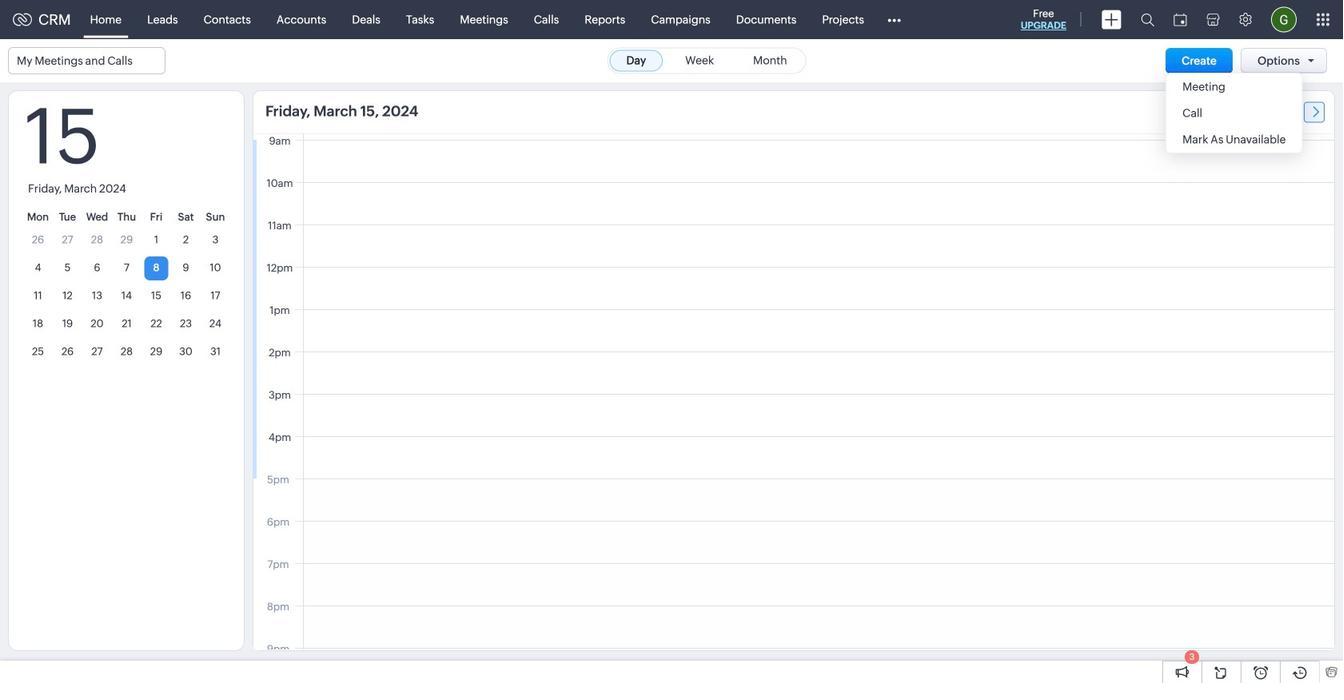Task type: describe. For each thing, give the bounding box(es) containing it.
logo image
[[13, 13, 32, 26]]

profile image
[[1271, 7, 1297, 32]]

create menu element
[[1092, 0, 1131, 39]]

profile element
[[1262, 0, 1307, 39]]

Other Modules field
[[877, 7, 912, 32]]

search element
[[1131, 0, 1164, 39]]

calendar image
[[1174, 13, 1187, 26]]

search image
[[1141, 13, 1155, 26]]



Task type: locate. For each thing, give the bounding box(es) containing it.
create menu image
[[1102, 10, 1122, 29]]



Task type: vqa. For each thing, say whether or not it's contained in the screenshot.
Search element
yes



